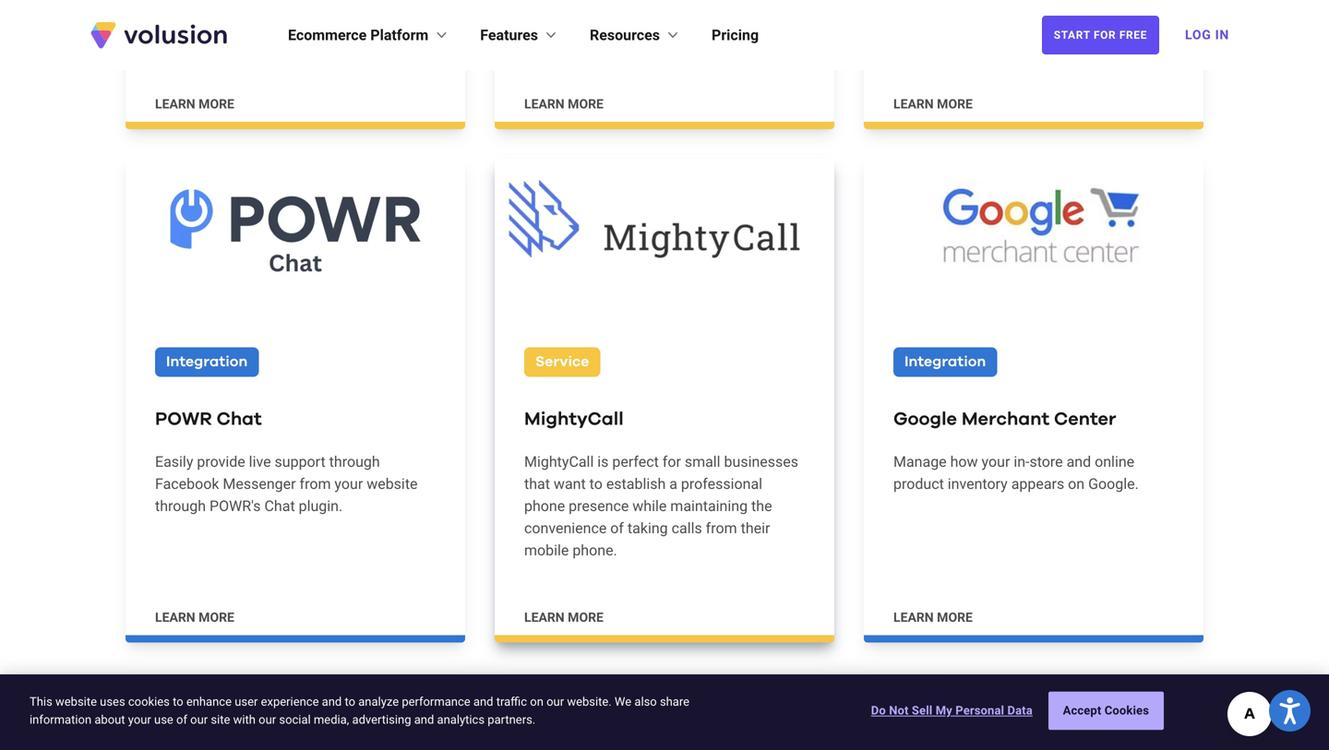 Task type: locate. For each thing, give the bounding box(es) containing it.
with up 'photos.'
[[1119, 0, 1146, 1]]

chat
[[217, 410, 262, 429], [265, 498, 295, 515]]

provide
[[197, 453, 245, 471]]

2 horizontal spatial our
[[547, 695, 564, 709]]

1 vertical spatial website
[[55, 695, 97, 709]]

for
[[1094, 29, 1117, 42]]

on inside manage how your in-store and online product inventory appears on google.
[[1069, 476, 1085, 493]]

mightycall
[[525, 410, 624, 429], [525, 453, 594, 471]]

1 vertical spatial on
[[1069, 476, 1085, 493]]

2 horizontal spatial your
[[982, 453, 1011, 471]]

with inside increase online sales conversions with professionally edited product photos.
[[1119, 0, 1146, 1]]

0 vertical spatial website
[[367, 476, 418, 493]]

1 horizontal spatial we
[[615, 695, 632, 709]]

0 horizontal spatial we
[[227, 6, 247, 23]]

rocket lawyer image
[[126, 673, 465, 751]]

facebook
[[155, 476, 219, 493]]

chat down messenger
[[265, 498, 295, 515]]

product inside manage how your in-store and online product inventory appears on google.
[[894, 476, 944, 493]]

media,
[[314, 713, 349, 727]]

a up thrive
[[253, 0, 261, 1]]

pricing link
[[712, 24, 759, 46]]

2 horizontal spatial to
[[590, 476, 603, 493]]

our left website. in the bottom left of the page
[[547, 695, 564, 709]]

on right traffic
[[530, 695, 544, 709]]

0 horizontal spatial chat
[[217, 410, 262, 429]]

is inside mightycall is perfect for small businesses that want to establish a professional phone presence while maintaining the convenience of taking calls from their mobile phone.
[[598, 453, 609, 471]]

with inside 'this website uses cookies to enhance user experience and to analyze performance and traffic on our website. we also share information about your use of our site with our social media, advertising and analytics partners.'
[[233, 713, 256, 727]]

on
[[295, 6, 311, 23], [1069, 476, 1085, 493], [530, 695, 544, 709]]

1 horizontal spatial of
[[611, 520, 624, 537]]

0 vertical spatial is
[[238, 0, 249, 1]]

your left in-
[[982, 453, 1011, 471]]

0 horizontal spatial to
[[173, 695, 183, 709]]

we inside namecheap is a domain registrar and web host. we thrive on making customers happy.
[[227, 6, 247, 23]]

0 horizontal spatial from
[[300, 476, 331, 493]]

our left social
[[259, 713, 276, 727]]

for
[[663, 453, 681, 471]]

sell
[[912, 704, 933, 718]]

0 horizontal spatial our
[[190, 713, 208, 727]]

0 vertical spatial mightycall
[[525, 410, 624, 429]]

online up "google."
[[1095, 453, 1135, 471]]

of inside 'this website uses cookies to enhance user experience and to analyze performance and traffic on our website. we also share information about your use of our site with our social media, advertising and analytics partners.'
[[176, 713, 187, 727]]

analytics
[[437, 713, 485, 727]]

log
[[1186, 27, 1212, 42]]

mightycall inside mightycall is perfect for small businesses that want to establish a professional phone presence while maintaining the convenience of taking calls from their mobile phone.
[[525, 453, 594, 471]]

powr's
[[210, 498, 261, 515]]

your down 'cookies'
[[128, 713, 151, 727]]

from down maintaining
[[706, 520, 737, 537]]

support
[[275, 453, 326, 471]]

namecheap is a domain registrar and web host. we thrive on making customers happy.
[[155, 0, 406, 46]]

mightycall up want
[[525, 453, 594, 471]]

integration up google
[[905, 355, 986, 370]]

1 vertical spatial through
[[155, 498, 206, 515]]

making
[[315, 6, 364, 23]]

and right store
[[1067, 453, 1092, 471]]

thrive
[[251, 6, 291, 23]]

on inside namecheap is a domain registrar and web host. we thrive on making customers happy.
[[295, 6, 311, 23]]

product for inventory
[[894, 476, 944, 493]]

product down conversions
[[1034, 6, 1084, 23]]

1 vertical spatial from
[[706, 520, 737, 537]]

and inside manage how your in-store and online product inventory appears on google.
[[1067, 453, 1092, 471]]

to up use
[[173, 695, 183, 709]]

plugin.
[[299, 498, 343, 515]]

0 horizontal spatial your
[[128, 713, 151, 727]]

with
[[1119, 0, 1146, 1], [233, 713, 256, 727]]

log in link
[[1175, 15, 1241, 55]]

2 horizontal spatial on
[[1069, 476, 1085, 493]]

is inside namecheap is a domain registrar and web host. we thrive on making customers happy.
[[238, 0, 249, 1]]

and up media,
[[322, 695, 342, 709]]

0 horizontal spatial of
[[176, 713, 187, 727]]

1 horizontal spatial online
[[1095, 453, 1135, 471]]

professional
[[681, 476, 763, 493]]

merchant
[[962, 410, 1050, 429]]

integration for google
[[905, 355, 986, 370]]

service
[[536, 355, 590, 370]]

manage how your in-store and online product inventory appears on google.
[[894, 453, 1139, 493]]

0 horizontal spatial product
[[894, 476, 944, 493]]

0 vertical spatial on
[[295, 6, 311, 23]]

is left perfect
[[598, 453, 609, 471]]

information
[[30, 713, 92, 727]]

mightycall down service
[[525, 410, 624, 429]]

1 horizontal spatial is
[[598, 453, 609, 471]]

mightycall for mightycall is perfect for small businesses that want to establish a professional phone presence while maintaining the convenience of taking calls from their mobile phone.
[[525, 453, 594, 471]]

0 vertical spatial through
[[329, 453, 380, 471]]

namecheap
[[155, 0, 235, 1]]

and
[[382, 0, 406, 1], [1067, 453, 1092, 471], [322, 695, 342, 709], [474, 695, 494, 709], [414, 713, 434, 727]]

0 horizontal spatial is
[[238, 0, 249, 1]]

of down presence
[[611, 520, 624, 537]]

a down for
[[670, 476, 678, 493]]

through down facebook
[[155, 498, 206, 515]]

data
[[1008, 704, 1033, 718]]

1 horizontal spatial a
[[670, 476, 678, 493]]

0 vertical spatial we
[[227, 6, 247, 23]]

through
[[329, 453, 380, 471], [155, 498, 206, 515]]

1 vertical spatial a
[[670, 476, 678, 493]]

enhance
[[186, 695, 232, 709]]

platform
[[371, 26, 429, 44]]

analyze
[[359, 695, 399, 709]]

1 horizontal spatial product
[[1034, 6, 1084, 23]]

our
[[547, 695, 564, 709], [190, 713, 208, 727], [259, 713, 276, 727]]

on for google.
[[1069, 476, 1085, 493]]

1 horizontal spatial on
[[530, 695, 544, 709]]

0 horizontal spatial integration
[[166, 355, 248, 370]]

1 mightycall from the top
[[525, 410, 624, 429]]

with down user
[[233, 713, 256, 727]]

0 vertical spatial chat
[[217, 410, 262, 429]]

0 horizontal spatial online
[[954, 0, 993, 1]]

your up plugin.
[[335, 476, 363, 493]]

increase
[[894, 0, 950, 1]]

0 horizontal spatial through
[[155, 498, 206, 515]]

0 vertical spatial from
[[300, 476, 331, 493]]

social
[[279, 713, 311, 727]]

google.
[[1089, 476, 1139, 493]]

1 horizontal spatial your
[[335, 476, 363, 493]]

0 horizontal spatial on
[[295, 6, 311, 23]]

product down manage
[[894, 476, 944, 493]]

photos.
[[1088, 6, 1138, 23]]

personal
[[956, 704, 1005, 718]]

and up the platform at left
[[382, 0, 406, 1]]

our down enhance
[[190, 713, 208, 727]]

about
[[95, 713, 125, 727]]

1 vertical spatial mightycall
[[525, 453, 594, 471]]

ecommerce
[[288, 26, 367, 44]]

through right support
[[329, 453, 380, 471]]

1 horizontal spatial website
[[367, 476, 418, 493]]

0 vertical spatial with
[[1119, 0, 1146, 1]]

site
[[211, 713, 230, 727]]

share
[[660, 695, 690, 709]]

we left also
[[615, 695, 632, 709]]

we
[[227, 6, 247, 23], [615, 695, 632, 709]]

1 horizontal spatial integration
[[905, 355, 986, 370]]

1 vertical spatial of
[[176, 713, 187, 727]]

1 horizontal spatial through
[[329, 453, 380, 471]]

and left traffic
[[474, 695, 494, 709]]

businesses
[[724, 453, 799, 471]]

we inside 'this website uses cookies to enhance user experience and to analyze performance and traffic on our website. we also share information about your use of our site with our social media, advertising and analytics partners.'
[[615, 695, 632, 709]]

1 vertical spatial we
[[615, 695, 632, 709]]

learn more button
[[155, 95, 234, 114], [525, 95, 604, 114], [894, 95, 973, 114], [155, 609, 234, 627], [525, 609, 604, 627], [894, 609, 973, 627]]

to up presence
[[590, 476, 603, 493]]

1 vertical spatial with
[[233, 713, 256, 727]]

accept cookies button
[[1049, 692, 1164, 731]]

online
[[954, 0, 993, 1], [1095, 453, 1135, 471]]

from up plugin.
[[300, 476, 331, 493]]

2 mightycall from the top
[[525, 453, 594, 471]]

1 integration from the left
[[166, 355, 248, 370]]

is for to
[[598, 453, 609, 471]]

0 horizontal spatial website
[[55, 695, 97, 709]]

professionally
[[894, 6, 986, 23]]

online inside manage how your in-store and online product inventory appears on google.
[[1095, 453, 1135, 471]]

start
[[1054, 29, 1091, 42]]

online up professionally at right
[[954, 0, 993, 1]]

on left "google."
[[1069, 476, 1085, 493]]

1 horizontal spatial from
[[706, 520, 737, 537]]

is up happy.
[[238, 0, 249, 1]]

to inside mightycall is perfect for small businesses that want to establish a professional phone presence while maintaining the convenience of taking calls from their mobile phone.
[[590, 476, 603, 493]]

your inside manage how your in-store and online product inventory appears on google.
[[982, 453, 1011, 471]]

0 vertical spatial product
[[1034, 6, 1084, 23]]

do not sell my personal data button
[[872, 693, 1033, 730]]

0 horizontal spatial with
[[233, 713, 256, 727]]

2 vertical spatial on
[[530, 695, 544, 709]]

chat up provide
[[217, 410, 262, 429]]

to
[[590, 476, 603, 493], [173, 695, 183, 709], [345, 695, 356, 709]]

from
[[300, 476, 331, 493], [706, 520, 737, 537]]

on down domain on the left of page
[[295, 6, 311, 23]]

sales
[[997, 0, 1032, 1]]

of right use
[[176, 713, 187, 727]]

messenger
[[223, 476, 296, 493]]

0 vertical spatial of
[[611, 520, 624, 537]]

open accessibe: accessibility options, statement and help image
[[1280, 698, 1301, 725]]

your inside easily provide live support through facebook messenger from your website through powr's chat plugin.
[[335, 476, 363, 493]]

1 vertical spatial online
[[1095, 453, 1135, 471]]

is
[[238, 0, 249, 1], [598, 453, 609, 471]]

a inside namecheap is a domain registrar and web host. we thrive on making customers happy.
[[253, 0, 261, 1]]

online inside increase online sales conversions with professionally edited product photos.
[[954, 0, 993, 1]]

pricing
[[712, 26, 759, 44]]

your
[[982, 453, 1011, 471], [335, 476, 363, 493], [128, 713, 151, 727]]

learn more
[[155, 96, 234, 112], [525, 96, 604, 112], [894, 96, 973, 112], [155, 610, 234, 626], [525, 610, 604, 626], [894, 610, 973, 626]]

website inside 'this website uses cookies to enhance user experience and to analyze performance and traffic on our website. we also share information about your use of our site with our social media, advertising and analytics partners.'
[[55, 695, 97, 709]]

product inside increase online sales conversions with professionally edited product photos.
[[1034, 6, 1084, 23]]

from inside easily provide live support through facebook messenger from your website through powr's chat plugin.
[[300, 476, 331, 493]]

2 integration from the left
[[905, 355, 986, 370]]

1 horizontal spatial chat
[[265, 498, 295, 515]]

0 vertical spatial your
[[982, 453, 1011, 471]]

traffic
[[497, 695, 527, 709]]

integration up powr chat
[[166, 355, 248, 370]]

start for free
[[1054, 29, 1148, 42]]

want
[[554, 476, 586, 493]]

1 vertical spatial product
[[894, 476, 944, 493]]

1 vertical spatial is
[[598, 453, 609, 471]]

do
[[872, 704, 886, 718]]

1 vertical spatial your
[[335, 476, 363, 493]]

my
[[936, 704, 953, 718]]

0 horizontal spatial a
[[253, 0, 261, 1]]

we up happy.
[[227, 6, 247, 23]]

a
[[253, 0, 261, 1], [670, 476, 678, 493]]

1 vertical spatial chat
[[265, 498, 295, 515]]

1 horizontal spatial with
[[1119, 0, 1146, 1]]

web
[[155, 6, 184, 23]]

to up media,
[[345, 695, 356, 709]]

0 vertical spatial online
[[954, 0, 993, 1]]

0 vertical spatial a
[[253, 0, 261, 1]]

2 vertical spatial your
[[128, 713, 151, 727]]



Task type: vqa. For each thing, say whether or not it's contained in the screenshot.
the Resources
yes



Task type: describe. For each thing, give the bounding box(es) containing it.
partners.
[[488, 713, 536, 727]]

in
[[1216, 27, 1230, 42]]

1 horizontal spatial to
[[345, 695, 356, 709]]

cookies
[[1105, 704, 1150, 718]]

the
[[752, 498, 772, 515]]

from inside mightycall is perfect for small businesses that want to establish a professional phone presence while maintaining the convenience of taking calls from their mobile phone.
[[706, 520, 737, 537]]

website.
[[567, 695, 612, 709]]

chat inside easily provide live support through facebook messenger from your website through powr's chat plugin.
[[265, 498, 295, 515]]

log in
[[1186, 27, 1230, 42]]

powr
[[155, 410, 212, 429]]

google merchant center image
[[864, 159, 1204, 303]]

and inside namecheap is a domain registrar and web host. we thrive on making customers happy.
[[382, 0, 406, 1]]

of inside mightycall is perfect for small businesses that want to establish a professional phone presence while maintaining the convenience of taking calls from their mobile phone.
[[611, 520, 624, 537]]

easily
[[155, 453, 193, 471]]

easily provide live support through facebook messenger from your website through powr's chat plugin.
[[155, 453, 418, 515]]

customers
[[155, 28, 227, 46]]

start for free link
[[1042, 16, 1160, 54]]

powr chat image
[[126, 159, 465, 303]]

performance
[[402, 695, 471, 709]]

powr chat
[[155, 410, 262, 429]]

product for photos.
[[1034, 6, 1084, 23]]

their
[[741, 520, 771, 537]]

this website uses cookies to enhance user experience and to analyze performance and traffic on our website. we also share information about your use of our site with our social media, advertising and analytics partners.
[[30, 695, 690, 727]]

conversions
[[1035, 0, 1115, 1]]

efulfillment service image
[[864, 673, 1204, 751]]

doba image
[[495, 673, 835, 751]]

a inside mightycall is perfect for small businesses that want to establish a professional phone presence while maintaining the convenience of taking calls from their mobile phone.
[[670, 476, 678, 493]]

google merchant center
[[894, 410, 1117, 429]]

happy.
[[231, 28, 276, 46]]

mightycall for mightycall
[[525, 410, 624, 429]]

mightycall image
[[495, 159, 835, 303]]

integration for powr
[[166, 355, 248, 370]]

also
[[635, 695, 657, 709]]

accept cookies
[[1063, 704, 1150, 718]]

phone
[[525, 498, 565, 515]]

uses
[[100, 695, 125, 709]]

host.
[[188, 6, 223, 23]]

center
[[1055, 410, 1117, 429]]

domain
[[265, 0, 316, 1]]

your inside 'this website uses cookies to enhance user experience and to analyze performance and traffic on our website. we also share information about your use of our site with our social media, advertising and analytics partners.'
[[128, 713, 151, 727]]

do not sell my personal data
[[872, 704, 1033, 718]]

phone.
[[573, 542, 618, 560]]

google
[[894, 410, 958, 429]]

privacy alert dialog
[[0, 675, 1330, 751]]

while
[[633, 498, 667, 515]]

cookies
[[128, 695, 170, 709]]

is for we
[[238, 0, 249, 1]]

1 horizontal spatial our
[[259, 713, 276, 727]]

manage
[[894, 453, 947, 471]]

calls
[[672, 520, 702, 537]]

not
[[889, 704, 909, 718]]

small
[[685, 453, 721, 471]]

that
[[525, 476, 550, 493]]

resources button
[[590, 24, 682, 46]]

use
[[154, 713, 173, 727]]

user
[[235, 695, 258, 709]]

on for making
[[295, 6, 311, 23]]

in-
[[1014, 453, 1030, 471]]

maintaining
[[671, 498, 748, 515]]

resources
[[590, 26, 660, 44]]

appears
[[1012, 476, 1065, 493]]

mobile
[[525, 542, 569, 560]]

this
[[30, 695, 52, 709]]

store
[[1030, 453, 1063, 471]]

perfect
[[613, 453, 659, 471]]

establish
[[607, 476, 666, 493]]

accept
[[1063, 704, 1102, 718]]

free
[[1120, 29, 1148, 42]]

experience
[[261, 695, 319, 709]]

edited
[[989, 6, 1030, 23]]

inventory
[[948, 476, 1008, 493]]

mightycall is perfect for small businesses that want to establish a professional phone presence while maintaining the convenience of taking calls from their mobile phone.
[[525, 453, 799, 560]]

features button
[[480, 24, 561, 46]]

website inside easily provide live support through facebook messenger from your website through powr's chat plugin.
[[367, 476, 418, 493]]

presence
[[569, 498, 629, 515]]

convenience
[[525, 520, 607, 537]]

ecommerce platform
[[288, 26, 429, 44]]

features
[[480, 26, 538, 44]]

more inside learn more link
[[568, 96, 604, 112]]

and down performance
[[414, 713, 434, 727]]

registrar
[[319, 0, 378, 1]]

increase online sales conversions with professionally edited product photos.
[[894, 0, 1146, 23]]

ecommerce platform button
[[288, 24, 451, 46]]

live
[[249, 453, 271, 471]]

taking
[[628, 520, 668, 537]]

on inside 'this website uses cookies to enhance user experience and to analyze performance and traffic on our website. we also share information about your use of our site with our social media, advertising and analytics partners.'
[[530, 695, 544, 709]]

advertising
[[352, 713, 411, 727]]



